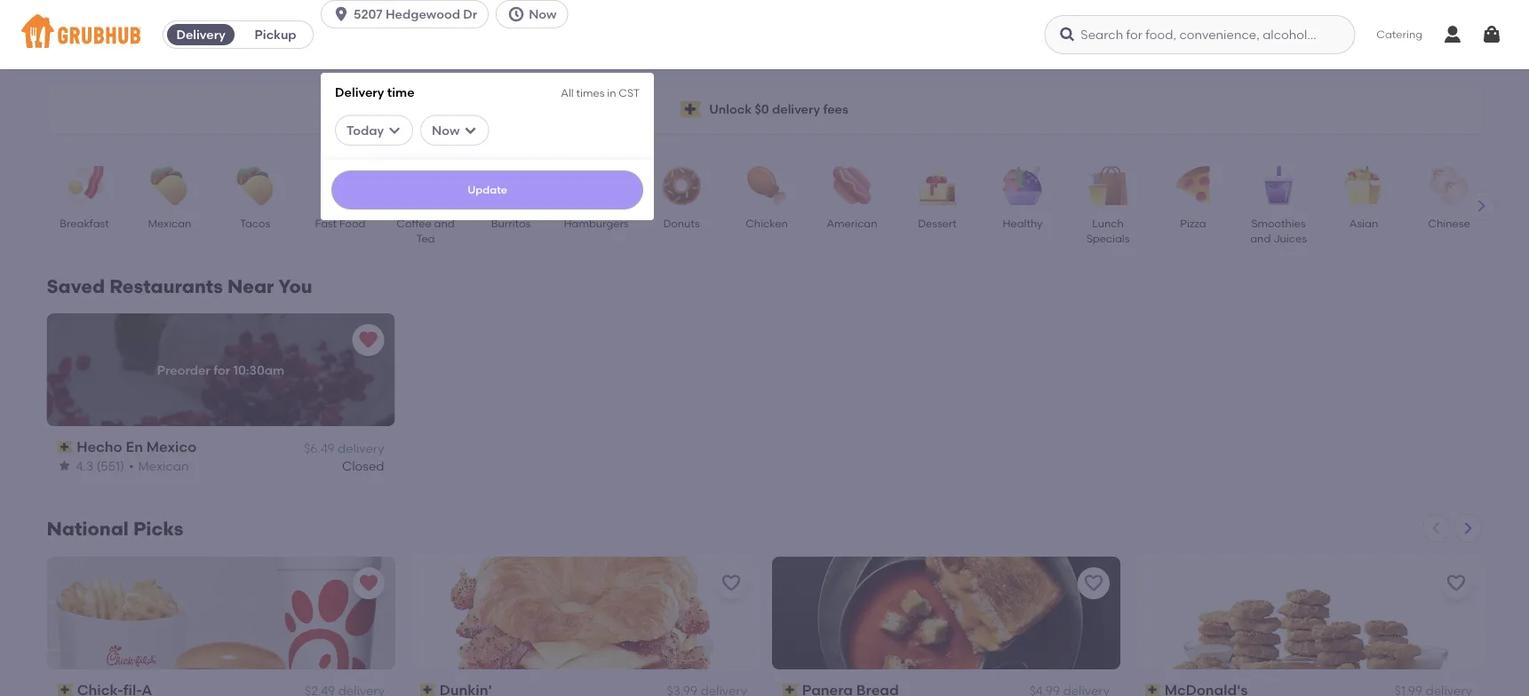 Task type: describe. For each thing, give the bounding box(es) containing it.
delivery for delivery
[[176, 27, 226, 42]]

mexican image
[[138, 166, 200, 205]]

chinese image
[[1418, 166, 1480, 205]]

for
[[213, 362, 230, 378]]

lunch specials
[[1086, 217, 1130, 245]]

american image
[[821, 166, 883, 205]]

donuts image
[[650, 166, 712, 205]]

dessert image
[[906, 166, 968, 205]]

1 vertical spatial mexican
[[138, 459, 189, 474]]

(551)
[[96, 459, 124, 474]]

specials
[[1086, 232, 1130, 245]]

burritos image
[[480, 166, 542, 205]]

svg image inside now button
[[508, 5, 525, 23]]

smoothies
[[1251, 217, 1306, 230]]

closed
[[342, 459, 384, 474]]

preorder
[[157, 362, 210, 378]]

saved restaurant image
[[358, 330, 379, 351]]

time
[[387, 84, 415, 100]]

hecho
[[77, 439, 122, 456]]

breakfast image
[[53, 166, 115, 205]]

save this restaurant image for third save this restaurant button from right
[[720, 573, 742, 594]]

1 vertical spatial caret right icon image
[[1462, 522, 1476, 536]]

5207 hedgewood dr button
[[321, 0, 496, 28]]

delivery button
[[164, 20, 238, 49]]

chinese
[[1428, 217, 1470, 230]]

0 horizontal spatial svg image
[[388, 123, 402, 138]]

coffee and tea image
[[394, 166, 456, 205]]

smoothies and juices image
[[1247, 166, 1310, 205]]

delivery time
[[335, 84, 415, 100]]

grubhub plus flag logo image
[[681, 101, 702, 118]]

5207
[[354, 7, 383, 22]]

1 saved restaurant button from the top
[[352, 324, 384, 356]]

delivery for delivery time
[[335, 84, 384, 100]]

restaurants
[[109, 276, 223, 298]]

juices
[[1273, 232, 1307, 245]]

4.3 (551)
[[76, 459, 124, 474]]

near
[[228, 276, 274, 298]]

5207 hedgewood dr
[[354, 7, 477, 22]]

hamburgers image
[[565, 166, 627, 205]]

food
[[339, 217, 365, 230]]

10:30am
[[233, 362, 285, 378]]

chicken image
[[735, 166, 798, 205]]

$0
[[755, 102, 769, 117]]

mexico
[[146, 439, 197, 456]]

fast food
[[315, 217, 365, 230]]

tacos
[[239, 217, 270, 230]]

0 vertical spatial mexican
[[148, 217, 191, 230]]

hamburgers
[[563, 217, 628, 230]]

subscription pass image for 1st save this restaurant button from the right
[[1145, 685, 1161, 697]]

hecho en mexico
[[77, 439, 197, 456]]

pickup
[[255, 27, 297, 42]]

picks
[[133, 518, 184, 541]]

breakfast
[[59, 217, 109, 230]]

today
[[347, 123, 384, 138]]



Task type: locate. For each thing, give the bounding box(es) containing it.
2 horizontal spatial subscription pass image
[[1145, 685, 1161, 697]]

2 horizontal spatial svg image
[[1059, 26, 1077, 44]]

lunch
[[1092, 217, 1124, 230]]

dessert
[[918, 217, 957, 230]]

asian
[[1349, 217, 1378, 230]]

svg image
[[333, 5, 350, 23], [1059, 26, 1077, 44], [463, 123, 478, 138]]

2 horizontal spatial svg image
[[1482, 24, 1503, 45]]

subscription pass image
[[57, 685, 73, 697], [420, 685, 436, 697]]

cst
[[619, 86, 640, 99]]

1 horizontal spatial save this restaurant image
[[1446, 573, 1467, 594]]

1 subscription pass image from the left
[[57, 685, 73, 697]]

american
[[827, 217, 877, 230]]

delivery right $0
[[772, 102, 820, 117]]

1 vertical spatial saved restaurant button
[[352, 568, 384, 600]]

times
[[576, 86, 605, 99]]

0 vertical spatial svg image
[[333, 5, 350, 23]]

delivery inside button
[[176, 27, 226, 42]]

saved restaurants near you
[[47, 276, 312, 298]]

save this restaurant image for 1st save this restaurant button from the right
[[1446, 573, 1467, 594]]

pickup button
[[238, 20, 313, 49]]

you
[[278, 276, 312, 298]]

update button
[[332, 171, 644, 210]]

and up tea
[[434, 217, 454, 230]]

preorder for 10:30am
[[157, 362, 285, 378]]

2 save this restaurant button from the left
[[1078, 568, 1110, 600]]

national
[[47, 518, 129, 541]]

caret left icon image
[[1430, 522, 1444, 536]]

0 horizontal spatial subscription pass image
[[57, 441, 73, 454]]

1 vertical spatial and
[[1250, 232, 1271, 245]]

1 vertical spatial svg image
[[1059, 26, 1077, 44]]

0 horizontal spatial and
[[434, 217, 454, 230]]

pizza image
[[1162, 166, 1224, 205]]

now inside button
[[529, 7, 557, 22]]

save this restaurant button
[[715, 568, 747, 600], [1078, 568, 1110, 600], [1440, 568, 1472, 600]]

saved restaurant button
[[352, 324, 384, 356], [352, 568, 384, 600]]

delivery
[[772, 102, 820, 117], [338, 441, 384, 456]]

$6.49 delivery
[[304, 441, 384, 456]]

now
[[529, 7, 557, 22], [432, 123, 460, 138]]

coffee and tea
[[396, 217, 454, 245]]

subscription pass image
[[57, 441, 73, 454], [783, 685, 798, 697], [1145, 685, 1161, 697]]

fees
[[823, 102, 849, 117]]

coffee
[[396, 217, 431, 230]]

0 vertical spatial saved restaurant button
[[352, 324, 384, 356]]

0 vertical spatial delivery
[[176, 27, 226, 42]]

mexican down mexican image
[[148, 217, 191, 230]]

2 vertical spatial svg image
[[463, 123, 478, 138]]

tacos image
[[224, 166, 286, 205]]

healthy
[[1003, 217, 1043, 230]]

and inside smoothies and juices
[[1250, 232, 1271, 245]]

4.3
[[76, 459, 93, 474]]

2 save this restaurant image from the left
[[1446, 573, 1467, 594]]

1 horizontal spatial subscription pass image
[[783, 685, 798, 697]]

2 subscription pass image from the left
[[420, 685, 436, 697]]

pizza
[[1180, 217, 1206, 230]]

1 vertical spatial now
[[432, 123, 460, 138]]

fast food image
[[309, 166, 371, 205]]

1 horizontal spatial delivery
[[772, 102, 820, 117]]

svg image inside 5207 hedgewood dr button
[[333, 5, 350, 23]]

unlock
[[709, 102, 752, 117]]

1 save this restaurant image from the left
[[720, 573, 742, 594]]

en
[[126, 439, 143, 456]]

1 horizontal spatial and
[[1250, 232, 1271, 245]]

delivery left pickup
[[176, 27, 226, 42]]

hedgewood
[[386, 7, 460, 22]]

smoothies and juices
[[1250, 217, 1307, 245]]

dr
[[463, 7, 477, 22]]

save this restaurant image
[[720, 573, 742, 594], [1446, 573, 1467, 594]]

and for coffee and tea
[[434, 217, 454, 230]]

tea
[[416, 232, 435, 245]]

1 vertical spatial delivery
[[338, 441, 384, 456]]

chicken
[[745, 217, 788, 230]]

0 horizontal spatial save this restaurant button
[[715, 568, 747, 600]]

0 horizontal spatial now
[[432, 123, 460, 138]]

subscription pass image for 2nd save this restaurant button from right
[[783, 685, 798, 697]]

all
[[561, 86, 574, 99]]

update
[[468, 183, 507, 196]]

1 vertical spatial svg image
[[1482, 24, 1503, 45]]

0 vertical spatial svg image
[[508, 5, 525, 23]]

$6.49
[[304, 441, 335, 456]]

delivery
[[176, 27, 226, 42], [335, 84, 384, 100]]

main navigation navigation
[[0, 0, 1530, 697]]

2 vertical spatial svg image
[[388, 123, 402, 138]]

1 horizontal spatial svg image
[[463, 123, 478, 138]]

0 vertical spatial and
[[434, 217, 454, 230]]

catering button
[[1365, 14, 1435, 55]]

in
[[607, 86, 616, 99]]

lunch specials image
[[1077, 166, 1139, 205]]

saved
[[47, 276, 105, 298]]

and inside coffee and tea
[[434, 217, 454, 230]]

donuts
[[663, 217, 700, 230]]

catering
[[1377, 28, 1423, 41]]

now up coffee and tea image
[[432, 123, 460, 138]]

star icon image
[[57, 459, 72, 473]]

healthy image
[[991, 166, 1054, 205]]

delivery up closed at the bottom left of page
[[338, 441, 384, 456]]

0 vertical spatial caret right icon image
[[1475, 199, 1489, 213]]

2 horizontal spatial save this restaurant button
[[1440, 568, 1472, 600]]

and down smoothies
[[1250, 232, 1271, 245]]

2 saved restaurant button from the top
[[352, 568, 384, 600]]

saved restaurant image
[[358, 573, 379, 594]]

• mexican
[[129, 459, 189, 474]]

1 save this restaurant button from the left
[[715, 568, 747, 600]]

1 horizontal spatial save this restaurant button
[[1078, 568, 1110, 600]]

1 horizontal spatial svg image
[[508, 5, 525, 23]]

and
[[434, 217, 454, 230], [1250, 232, 1271, 245]]

all times in cst
[[561, 86, 640, 99]]

unlock $0 delivery fees
[[709, 102, 849, 117]]

1 horizontal spatial subscription pass image
[[420, 685, 436, 697]]

mexican down mexico on the left
[[138, 459, 189, 474]]

1 horizontal spatial now
[[529, 7, 557, 22]]

3 save this restaurant button from the left
[[1440, 568, 1472, 600]]

save this restaurant image
[[1083, 573, 1104, 594]]

now right dr
[[529, 7, 557, 22]]

0 horizontal spatial subscription pass image
[[57, 685, 73, 697]]

svg image
[[508, 5, 525, 23], [1482, 24, 1503, 45], [388, 123, 402, 138]]

0 vertical spatial now
[[529, 7, 557, 22]]

burritos
[[491, 217, 530, 230]]

now button
[[496, 0, 575, 28]]

and for smoothies and juices
[[1250, 232, 1271, 245]]

1 vertical spatial delivery
[[335, 84, 384, 100]]

•
[[129, 459, 134, 474]]

asian image
[[1333, 166, 1395, 205]]

mexican
[[148, 217, 191, 230], [138, 459, 189, 474]]

0 horizontal spatial save this restaurant image
[[720, 573, 742, 594]]

0 vertical spatial delivery
[[772, 102, 820, 117]]

delivery up today
[[335, 84, 384, 100]]

0 horizontal spatial delivery
[[338, 441, 384, 456]]

0 horizontal spatial delivery
[[176, 27, 226, 42]]

national picks
[[47, 518, 184, 541]]

fast
[[315, 217, 337, 230]]

0 horizontal spatial svg image
[[333, 5, 350, 23]]

caret right icon image
[[1475, 199, 1489, 213], [1462, 522, 1476, 536]]

1 horizontal spatial delivery
[[335, 84, 384, 100]]



Task type: vqa. For each thing, say whether or not it's contained in the screenshot.
3603
no



